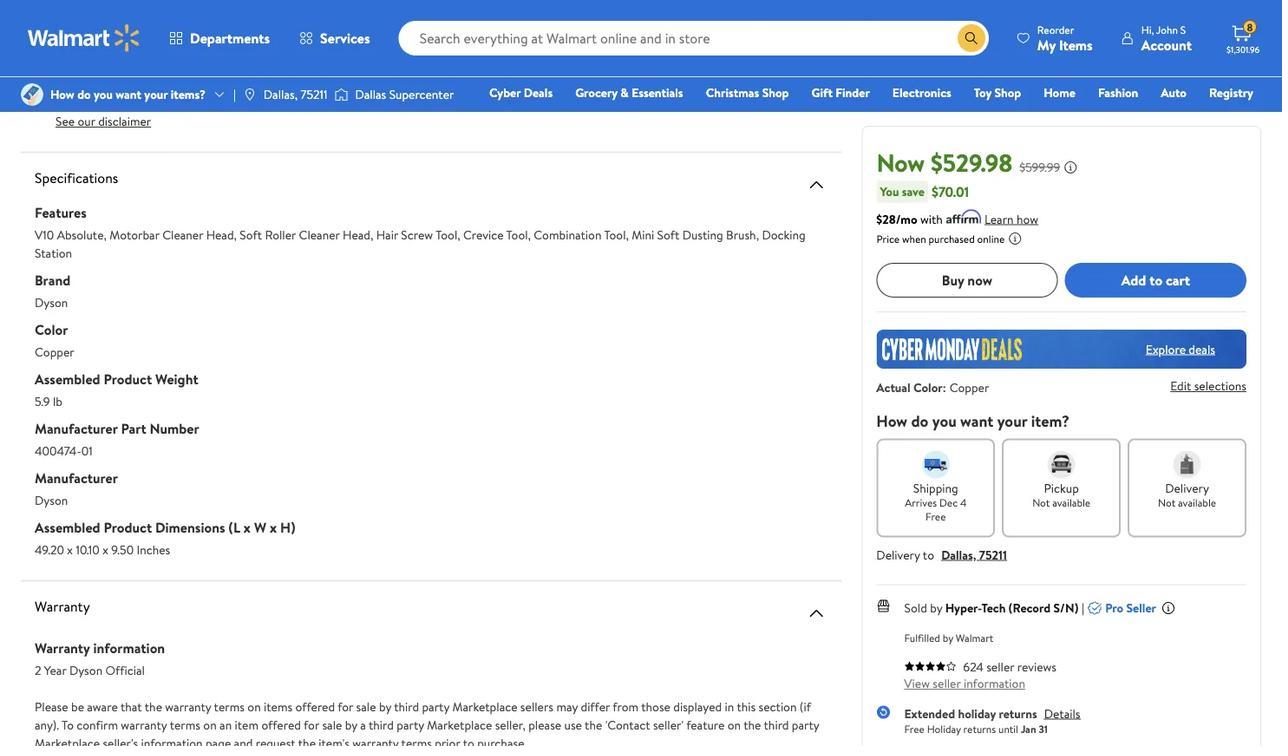 Task type: describe. For each thing, give the bounding box(es) containing it.
0 vertical spatial information
[[93, 638, 165, 657]]

one
[[1121, 108, 1147, 125]]

0 horizontal spatial on
[[203, 717, 217, 734]]

items
[[1060, 35, 1093, 54]]

walmart image
[[28, 24, 141, 52]]

you down 60
[[94, 86, 113, 103]]

to left the dallas, 75211 button
[[923, 546, 935, 563]]

:
[[943, 379, 947, 396]]

the right that
[[145, 699, 162, 716]]

modes
[[124, 19, 159, 36]]

now
[[877, 145, 925, 179]]

others
[[479, 95, 513, 112]]

actual
[[877, 379, 911, 396]]

2 vertical spatial warranty
[[353, 735, 399, 746]]

up
[[56, 64, 71, 81]]

not for delivery
[[1159, 495, 1176, 510]]

cart
[[1166, 270, 1191, 290]]

3 tool, from the left
[[604, 227, 629, 243]]

registry one debit
[[1121, 84, 1254, 125]]

actual color : copper
[[877, 379, 990, 396]]

the down this
[[744, 717, 762, 734]]

cyber deals
[[490, 84, 553, 101]]

request
[[256, 735, 296, 746]]

0 horizontal spatial dallas,
[[264, 86, 298, 103]]

please
[[35, 699, 68, 716]]

not for pickup
[[1033, 495, 1051, 510]]

a inside quickly transforms to a handheld three power modes 'point and shoot' hygienic bin emptying drop-in docking up to 60 minutes of fade-free power*
[[172, 3, 178, 20]]

1 vertical spatial sale
[[322, 717, 342, 734]]

in inside please be aware that the warranty terms on items offered for sale by third party marketplace sellers may differ from those displayed in this section (if any). to confirm warranty terms on an item offered for sale by a third party marketplace seller, please use the 'contact seller' feature on the third party marketplace seller's information page and request the item's warranty terms prior to purchase.
[[725, 699, 735, 716]]

one debit link
[[1113, 108, 1188, 126]]

your for item?
[[998, 410, 1028, 432]]

christmas
[[706, 84, 760, 101]]

it.
[[789, 95, 799, 112]]

1 vertical spatial offered
[[262, 717, 301, 734]]

we
[[56, 95, 72, 112]]

disclaimer
[[98, 113, 151, 130]]

add to cart
[[1122, 270, 1191, 290]]

gift
[[812, 84, 833, 101]]

aim
[[75, 95, 94, 112]]

search icon image
[[965, 31, 979, 45]]

supercenter
[[389, 86, 454, 103]]

dallas
[[355, 86, 387, 103]]

affirm image
[[947, 209, 982, 223]]

now
[[968, 270, 993, 290]]

free for extended
[[905, 722, 925, 737]]

the left 'item's'
[[298, 735, 316, 746]]

use
[[565, 717, 582, 734]]

1 vertical spatial warranty
[[121, 717, 167, 734]]

1 horizontal spatial returns
[[999, 705, 1038, 722]]

from
[[613, 699, 639, 716]]

how for how do you want your items?
[[50, 86, 74, 103]]

with
[[921, 210, 943, 227]]

have
[[698, 95, 723, 112]]

walmart+ link
[[1195, 108, 1262, 126]]

deals
[[1189, 341, 1216, 358]]

available for pickup
[[1053, 495, 1091, 510]]

dimensions
[[155, 518, 225, 537]]

seller,
[[495, 717, 526, 734]]

items
[[264, 699, 293, 716]]

quickly transforms to a handheld three power modes 'point and shoot' hygienic bin emptying drop-in docking up to 60 minutes of fade-free power*
[[56, 3, 260, 81]]

add to cart button
[[1066, 263, 1247, 297]]

holiday
[[927, 722, 961, 737]]

1 vertical spatial copper
[[950, 379, 990, 396]]

to left 60
[[73, 64, 85, 81]]

my
[[1038, 35, 1056, 54]]

intent image for delivery image
[[1174, 451, 1202, 478]]

2 horizontal spatial terms
[[402, 735, 432, 746]]

1 horizontal spatial third
[[394, 699, 419, 716]]

confirm
[[77, 717, 118, 734]]

power
[[88, 19, 121, 36]]

price when purchased online
[[877, 232, 1005, 246]]

extended
[[905, 705, 956, 722]]

1 horizontal spatial 75211
[[980, 546, 1007, 563]]

2 horizontal spatial third
[[764, 717, 789, 734]]

crevice
[[463, 227, 504, 243]]

to
[[62, 717, 74, 734]]

pro
[[1106, 600, 1124, 616]]

to inside button
[[1150, 270, 1163, 290]]

docking
[[99, 49, 141, 66]]

1 head, from the left
[[206, 227, 237, 243]]

10.10
[[76, 542, 100, 559]]

intent image for shipping image
[[922, 451, 950, 478]]

copper inside the features v10 absolute, motorbar cleaner head, soft roller cleaner head, hair screw tool, crevice tool, combination tool, mini soft dusting brush, docking station brand dyson color copper assembled product weight 5.9 lb manufacturer part number 400474-01 manufacturer dyson assembled product dimensions (l x w x h) 49.20 x 10.10 x 9.50 inches
[[35, 344, 74, 361]]

do for how do you want your item?
[[912, 410, 929, 432]]

learn
[[985, 210, 1014, 227]]

add
[[1122, 270, 1147, 290]]

shipping arrives dec 4 free
[[905, 479, 967, 524]]

now $529.98
[[877, 145, 1013, 179]]

1 assembled from the top
[[35, 369, 100, 388]]

hyper-
[[946, 600, 982, 616]]

2 cleaner from the left
[[299, 227, 340, 243]]

not
[[726, 95, 743, 112]]

this
[[737, 699, 756, 716]]

$28/mo
[[877, 210, 918, 227]]

free
[[191, 64, 213, 81]]

(if
[[800, 699, 812, 716]]

1 vertical spatial information
[[964, 675, 1026, 692]]

information inside please be aware that the warranty terms on items offered for sale by third party marketplace sellers may differ from those displayed in this section (if any). to confirm warranty terms on an item offered for sale by a third party marketplace seller, please use the 'contact seller' feature on the third party marketplace seller's information page and request the item's warranty terms prior to purchase.
[[141, 735, 203, 746]]

1 horizontal spatial dallas,
[[942, 546, 977, 563]]

1 horizontal spatial on
[[248, 699, 261, 716]]

be
[[71, 699, 84, 716]]

how
[[1017, 210, 1039, 227]]

in inside quickly transforms to a handheld three power modes 'point and shoot' hygienic bin emptying drop-in docking up to 60 minutes of fade-free power*
[[87, 49, 96, 66]]

pickup not available
[[1033, 479, 1091, 510]]

s/n)
[[1054, 600, 1079, 616]]

reorder
[[1038, 22, 1075, 37]]

services button
[[285, 17, 385, 59]]

Walmart Site-Wide search field
[[399, 21, 989, 56]]

5.9
[[35, 393, 50, 410]]

1 vertical spatial terms
[[170, 717, 200, 734]]

0 vertical spatial warranty
[[165, 699, 211, 716]]

to up hygienic
[[158, 3, 169, 20]]

weight
[[155, 369, 198, 388]]

home
[[1044, 84, 1076, 101]]

power*
[[216, 64, 254, 81]]

purchased
[[929, 232, 975, 246]]

price
[[877, 232, 900, 246]]

a inside please be aware that the warranty terms on items offered for sale by third party marketplace sellers may differ from those displayed in this section (if any). to confirm warranty terms on an item offered for sale by a third party marketplace seller, please use the 'contact seller' feature on the third party marketplace seller's information page and request the item's warranty terms prior to purchase.
[[360, 717, 366, 734]]

those
[[642, 699, 671, 716]]

extended holiday returns details free holiday returns until jan 31
[[905, 705, 1081, 737]]

john
[[1157, 22, 1179, 37]]

part
[[121, 419, 146, 438]]

details button
[[1045, 705, 1081, 722]]

view
[[905, 675, 930, 692]]

walmart+
[[1202, 108, 1254, 125]]

to inside we aim to show you accurate product information. manufacturers, suppliers and others provide what you see here, and we have not verified it. see our disclaimer
[[97, 95, 108, 112]]

debit
[[1150, 108, 1180, 125]]

2 vertical spatial marketplace
[[35, 735, 100, 746]]

dallas, 75211 button
[[942, 546, 1007, 563]]

see
[[608, 95, 626, 112]]

electronics
[[893, 84, 952, 101]]

1 vertical spatial color
[[914, 379, 943, 396]]

learn more about strikethrough prices image
[[1064, 160, 1078, 174]]

deals
[[524, 84, 553, 101]]

9.50
[[111, 542, 134, 559]]

cyber
[[490, 84, 521, 101]]

gift finder link
[[804, 83, 878, 102]]

registry
[[1210, 84, 1254, 101]]

what
[[558, 95, 583, 112]]

Search search field
[[399, 21, 989, 56]]

2 soft from the left
[[658, 227, 680, 243]]

see
[[56, 113, 75, 130]]

inches
[[137, 542, 170, 559]]

4.0449 stars out of 5, based on 624 seller reviews element
[[905, 661, 957, 671]]

0 vertical spatial dyson
[[35, 294, 68, 311]]



Task type: vqa. For each thing, say whether or not it's contained in the screenshot.
bin
yes



Task type: locate. For each thing, give the bounding box(es) containing it.
and inside quickly transforms to a handheld three power modes 'point and shoot' hygienic bin emptying drop-in docking up to 60 minutes of fade-free power*
[[88, 34, 107, 51]]

specifications image
[[807, 174, 827, 195]]

2
[[35, 662, 41, 679]]

2 available from the left
[[1179, 495, 1217, 510]]

0 vertical spatial free
[[926, 509, 946, 524]]

handheld
[[181, 3, 229, 20]]

warranty up page
[[165, 699, 211, 716]]

0 horizontal spatial head,
[[206, 227, 237, 243]]

0 horizontal spatial in
[[87, 49, 96, 66]]

dyson down warranty information
[[69, 662, 103, 679]]

shop for toy shop
[[995, 84, 1022, 101]]

details
[[1045, 705, 1081, 722]]

1 vertical spatial dyson
[[35, 492, 68, 509]]

1 soft from the left
[[240, 227, 262, 243]]

0 horizontal spatial 75211
[[301, 86, 328, 103]]

suppliers
[[408, 95, 454, 112]]

manufacturer down 01
[[35, 468, 118, 487]]

tech
[[982, 600, 1006, 616]]

items?
[[171, 86, 206, 103]]

in right 'point
[[87, 49, 96, 66]]

dallas supercenter
[[355, 86, 454, 103]]

dallas, down 4
[[942, 546, 977, 563]]

0 horizontal spatial available
[[1053, 495, 1091, 510]]

marketplace up prior
[[427, 717, 492, 734]]

quickly
[[56, 3, 95, 20]]

1 not from the left
[[1033, 495, 1051, 510]]

75211 left dallas
[[301, 86, 328, 103]]

fulfilled
[[905, 630, 941, 645]]

0 horizontal spatial do
[[77, 86, 91, 103]]

lb
[[53, 393, 62, 410]]

4
[[961, 495, 967, 510]]

brush,
[[727, 227, 759, 243]]

0 horizontal spatial how
[[50, 86, 74, 103]]

0 vertical spatial assembled
[[35, 369, 100, 388]]

want for item?
[[961, 410, 994, 432]]

not down intent image for delivery
[[1159, 495, 1176, 510]]

and left others
[[457, 95, 476, 112]]

how do you want your items?
[[50, 86, 206, 103]]

$28/mo with
[[877, 210, 943, 227]]

x right w
[[270, 518, 277, 537]]

1 horizontal spatial shop
[[995, 84, 1022, 101]]

on down this
[[728, 717, 741, 734]]

1 cleaner from the left
[[162, 227, 203, 243]]

edit selections
[[1171, 378, 1247, 394]]

1 horizontal spatial  image
[[335, 86, 348, 103]]

0 horizontal spatial your
[[144, 86, 168, 103]]

item's
[[319, 735, 350, 746]]

dallas, right product
[[264, 86, 298, 103]]

manufacturer up 01
[[35, 419, 118, 438]]

reorder my items
[[1038, 22, 1093, 54]]

1 product from the top
[[104, 369, 152, 388]]

in left this
[[725, 699, 735, 716]]

1 horizontal spatial copper
[[950, 379, 990, 396]]

1 vertical spatial your
[[998, 410, 1028, 432]]

0 vertical spatial product
[[104, 369, 152, 388]]

h)
[[280, 518, 296, 537]]

1 vertical spatial warranty
[[35, 638, 90, 657]]

0 horizontal spatial third
[[369, 717, 394, 734]]

0 vertical spatial do
[[77, 86, 91, 103]]

toy shop link
[[967, 83, 1030, 102]]

product
[[104, 369, 152, 388], [104, 518, 152, 537]]

1 horizontal spatial color
[[914, 379, 943, 396]]

1 warranty from the top
[[35, 597, 90, 616]]

0 horizontal spatial shop
[[763, 84, 789, 101]]

1 vertical spatial want
[[961, 410, 994, 432]]

and right 'point
[[88, 34, 107, 51]]

product left weight on the left of page
[[104, 369, 152, 388]]

 image
[[335, 86, 348, 103], [243, 88, 257, 102]]

0 vertical spatial 75211
[[301, 86, 328, 103]]

free for shipping
[[926, 509, 946, 524]]

x right "(l"
[[244, 518, 251, 537]]

x left 9.50
[[103, 542, 108, 559]]

christmas shop link
[[698, 83, 797, 102]]

shoot'
[[110, 34, 142, 51]]

do down actual color : copper
[[912, 410, 929, 432]]

2 vertical spatial terms
[[402, 735, 432, 746]]

legal information image
[[1009, 232, 1022, 245]]

0 horizontal spatial a
[[172, 3, 178, 20]]

your left item?
[[998, 410, 1028, 432]]

1 horizontal spatial available
[[1179, 495, 1217, 510]]

assembled up 49.20
[[35, 518, 100, 537]]

1 horizontal spatial not
[[1159, 495, 1176, 510]]

explore deals link
[[1140, 334, 1223, 365]]

75211 up 'tech'
[[980, 546, 1007, 563]]

warranty down that
[[121, 717, 167, 734]]

1 manufacturer from the top
[[35, 419, 118, 438]]

tool, right screw
[[436, 227, 461, 243]]

0 horizontal spatial soft
[[240, 227, 262, 243]]

explore deals
[[1146, 341, 1216, 358]]

online
[[978, 232, 1005, 246]]

information up "holiday"
[[964, 675, 1026, 692]]

1 horizontal spatial sale
[[356, 699, 376, 716]]

warranty right 'item's'
[[353, 735, 399, 746]]

third
[[394, 699, 419, 716], [369, 717, 394, 734], [764, 717, 789, 734]]

1 horizontal spatial in
[[725, 699, 735, 716]]

shop inside toy shop link
[[995, 84, 1022, 101]]

color
[[35, 320, 68, 339], [914, 379, 943, 396]]

returns left the until
[[964, 722, 996, 737]]

x left 10.10 on the bottom left
[[67, 542, 73, 559]]

 image
[[21, 83, 43, 106]]

available down intent image for pickup
[[1053, 495, 1091, 510]]

product up 9.50
[[104, 518, 152, 537]]

warranty image
[[807, 603, 827, 624]]

0 vertical spatial for
[[338, 699, 353, 716]]

offered up request
[[262, 717, 301, 734]]

1 horizontal spatial head,
[[343, 227, 374, 243]]

in
[[87, 49, 96, 66], [725, 699, 735, 716]]

seller
[[987, 658, 1015, 675], [933, 675, 961, 692]]

how down "actual"
[[877, 410, 908, 432]]

| down power*
[[233, 86, 236, 103]]

delivery down intent image for delivery
[[1166, 479, 1210, 496]]

1 vertical spatial in
[[725, 699, 735, 716]]

tool, left the mini
[[604, 227, 629, 243]]

not down intent image for pickup
[[1033, 495, 1051, 510]]

your down of
[[144, 86, 168, 103]]

offered right items
[[296, 699, 335, 716]]

on up item
[[248, 699, 261, 716]]

1 vertical spatial marketplace
[[427, 717, 492, 734]]

shop right 'toy'
[[995, 84, 1022, 101]]

show
[[111, 95, 138, 112]]

registry link
[[1202, 83, 1262, 102]]

1 vertical spatial assembled
[[35, 518, 100, 537]]

copper right :
[[950, 379, 990, 396]]

finder
[[836, 84, 870, 101]]

1 horizontal spatial delivery
[[1166, 479, 1210, 496]]

0 horizontal spatial copper
[[35, 344, 74, 361]]

holiday
[[958, 705, 996, 722]]

manufacturer
[[35, 419, 118, 438], [35, 468, 118, 487]]

color down brand
[[35, 320, 68, 339]]

of
[[149, 64, 161, 81]]

0 vertical spatial dallas,
[[264, 86, 298, 103]]

2 warranty from the top
[[35, 638, 90, 657]]

you right the show
[[141, 95, 160, 112]]

0 vertical spatial marketplace
[[453, 699, 518, 716]]

delivery for not
[[1166, 479, 1210, 496]]

1 vertical spatial delivery
[[877, 546, 921, 563]]

0 horizontal spatial |
[[233, 86, 236, 103]]

0 vertical spatial |
[[233, 86, 236, 103]]

1 horizontal spatial for
[[338, 699, 353, 716]]

2 horizontal spatial tool,
[[604, 227, 629, 243]]

2 assembled from the top
[[35, 518, 100, 537]]

 image for dallas, 75211
[[243, 88, 257, 102]]

cleaner right motorbar
[[162, 227, 203, 243]]

2 horizontal spatial on
[[728, 717, 741, 734]]

1 vertical spatial a
[[360, 717, 366, 734]]

marketplace down to
[[35, 735, 100, 746]]

sellers
[[521, 699, 554, 716]]

1 horizontal spatial soft
[[658, 227, 680, 243]]

head, left the hair
[[343, 227, 374, 243]]

displayed
[[674, 699, 722, 716]]

reviews
[[1018, 658, 1057, 675]]

information left page
[[141, 735, 203, 746]]

the down differ
[[585, 717, 603, 734]]

seller for 624
[[987, 658, 1015, 675]]

three
[[56, 19, 86, 36]]

(l
[[229, 518, 240, 537]]

shop for christmas shop
[[763, 84, 789, 101]]

pro seller
[[1106, 600, 1157, 616]]

delivery for to
[[877, 546, 921, 563]]

soft left roller
[[240, 227, 262, 243]]

and left we
[[659, 95, 678, 112]]

0 vertical spatial your
[[144, 86, 168, 103]]

0 horizontal spatial seller
[[933, 675, 961, 692]]

services
[[320, 29, 370, 48]]

0 horizontal spatial sale
[[322, 717, 342, 734]]

and inside please be aware that the warranty terms on items offered for sale by third party marketplace sellers may differ from those displayed in this section (if any). to confirm warranty terms on an item offered for sale by a third party marketplace seller, please use the 'contact seller' feature on the third party marketplace seller's information page and request the item's warranty terms prior to purchase.
[[234, 735, 253, 746]]

cleaner right roller
[[299, 227, 340, 243]]

on left an
[[203, 717, 217, 734]]

drop-
[[56, 49, 87, 66]]

shop right 'not'
[[763, 84, 789, 101]]

tool,
[[436, 227, 461, 243], [506, 227, 531, 243], [604, 227, 629, 243]]

0 horizontal spatial want
[[116, 86, 141, 103]]

to right "aim"
[[97, 95, 108, 112]]

0 vertical spatial warranty
[[35, 597, 90, 616]]

0 vertical spatial copper
[[35, 344, 74, 361]]

year
[[44, 662, 66, 679]]

1 horizontal spatial |
[[1082, 600, 1085, 616]]

color right "actual"
[[914, 379, 943, 396]]

warranty for warranty information
[[35, 638, 90, 657]]

1 vertical spatial |
[[1082, 600, 1085, 616]]

dyson up 49.20
[[35, 492, 68, 509]]

want down actual color : copper
[[961, 410, 994, 432]]

0 vertical spatial offered
[[296, 699, 335, 716]]

do for how do you want your items?
[[77, 86, 91, 103]]

returns left 31
[[999, 705, 1038, 722]]

0 horizontal spatial tool,
[[436, 227, 461, 243]]

2 vertical spatial dyson
[[69, 662, 103, 679]]

electronics link
[[885, 83, 960, 102]]

1 vertical spatial do
[[912, 410, 929, 432]]

free inside shipping arrives dec 4 free
[[926, 509, 946, 524]]

0 horizontal spatial for
[[304, 717, 319, 734]]

available inside pickup not available
[[1053, 495, 1091, 510]]

1 vertical spatial free
[[905, 722, 925, 737]]

1 vertical spatial 75211
[[980, 546, 1007, 563]]

copper up lb
[[35, 344, 74, 361]]

fashion link
[[1091, 83, 1147, 102]]

0 vertical spatial want
[[116, 86, 141, 103]]

and down item
[[234, 735, 253, 746]]

buy now
[[942, 270, 993, 290]]

dec
[[940, 495, 958, 510]]

1 vertical spatial dallas,
[[942, 546, 977, 563]]

information.
[[256, 95, 322, 112]]

edit
[[1171, 378, 1192, 394]]

tool, right crevice
[[506, 227, 531, 243]]

how down up
[[50, 86, 74, 103]]

available for delivery
[[1179, 495, 1217, 510]]

purchase.
[[477, 735, 527, 746]]

0 vertical spatial terms
[[214, 699, 245, 716]]

soft right the mini
[[658, 227, 680, 243]]

1 horizontal spatial do
[[912, 410, 929, 432]]

seller down 4.0449 stars out of 5, based on 624 seller reviews element
[[933, 675, 961, 692]]

2 tool, from the left
[[506, 227, 531, 243]]

accurate
[[163, 95, 208, 112]]

your for items?
[[144, 86, 168, 103]]

delivery up sold
[[877, 546, 921, 563]]

 image down power*
[[243, 88, 257, 102]]

absolute,
[[57, 227, 107, 243]]

terms
[[214, 699, 245, 716], [170, 717, 200, 734], [402, 735, 432, 746]]

1 horizontal spatial terms
[[214, 699, 245, 716]]

available down intent image for delivery
[[1179, 495, 1217, 510]]

0 vertical spatial how
[[50, 86, 74, 103]]

warranty for warranty
[[35, 597, 90, 616]]

0 vertical spatial manufacturer
[[35, 419, 118, 438]]

to left cart at right top
[[1150, 270, 1163, 290]]

edit selections button
[[1171, 378, 1247, 394]]

1 horizontal spatial seller
[[987, 658, 1015, 675]]

to right prior
[[463, 735, 475, 746]]

want for items?
[[116, 86, 141, 103]]

you down :
[[933, 410, 957, 432]]

0 horizontal spatial  image
[[243, 88, 257, 102]]

free left holiday
[[905, 722, 925, 737]]

warranty up year
[[35, 638, 90, 657]]

1 vertical spatial product
[[104, 518, 152, 537]]

essentials
[[632, 84, 684, 101]]

0 vertical spatial in
[[87, 49, 96, 66]]

 image for dallas supercenter
[[335, 86, 348, 103]]

| right s/n)
[[1082, 600, 1085, 616]]

section
[[759, 699, 797, 716]]

2 not from the left
[[1159, 495, 1176, 510]]

1 horizontal spatial a
[[360, 717, 366, 734]]

marketplace up seller,
[[453, 699, 518, 716]]

grocery & essentials link
[[568, 83, 691, 102]]

grocery
[[576, 84, 618, 101]]

1 tool, from the left
[[436, 227, 461, 243]]

terms left an
[[170, 717, 200, 734]]

1 shop from the left
[[763, 84, 789, 101]]

1 horizontal spatial how
[[877, 410, 908, 432]]

to inside please be aware that the warranty terms on items offered for sale by third party marketplace sellers may differ from those displayed in this section (if any). to confirm warranty terms on an item offered for sale by a third party marketplace seller, please use the 'contact seller' feature on the third party marketplace seller's information page and request the item's warranty terms prior to purchase.
[[463, 735, 475, 746]]

dyson
[[35, 294, 68, 311], [35, 492, 68, 509], [69, 662, 103, 679]]

not inside pickup not available
[[1033, 495, 1051, 510]]

dyson down brand
[[35, 294, 68, 311]]

2 product from the top
[[104, 518, 152, 537]]

2 manufacturer from the top
[[35, 468, 118, 487]]

2 vertical spatial information
[[141, 735, 203, 746]]

assembled up lb
[[35, 369, 100, 388]]

want down minutes
[[116, 86, 141, 103]]

information up the official
[[93, 638, 165, 657]]

shop inside christmas shop link
[[763, 84, 789, 101]]

dallas,
[[264, 86, 298, 103], [942, 546, 977, 563]]

terms left prior
[[402, 735, 432, 746]]

pro seller info image
[[1162, 601, 1176, 615]]

0 horizontal spatial free
[[905, 722, 925, 737]]

seller'
[[653, 717, 684, 734]]

cyber deals link
[[482, 83, 561, 102]]

head, left roller
[[206, 227, 237, 243]]

available inside delivery not available
[[1179, 495, 1217, 510]]

0 horizontal spatial returns
[[964, 722, 996, 737]]

how for how do you want your item?
[[877, 410, 908, 432]]

1 available from the left
[[1053, 495, 1091, 510]]

combination
[[534, 227, 602, 243]]

intent image for pickup image
[[1048, 451, 1076, 478]]

docking
[[762, 227, 806, 243]]

v10
[[35, 227, 54, 243]]

not inside delivery not available
[[1159, 495, 1176, 510]]

warranty information
[[35, 638, 165, 657]]

cyber monday deals image
[[877, 330, 1247, 369]]

0 horizontal spatial terms
[[170, 717, 200, 734]]

hi, john s account
[[1142, 22, 1193, 54]]

0 horizontal spatial cleaner
[[162, 227, 203, 243]]

color inside the features v10 absolute, motorbar cleaner head, soft roller cleaner head, hair screw tool, crevice tool, combination tool, mini soft dusting brush, docking station brand dyson color copper assembled product weight 5.9 lb manufacturer part number 400474-01 manufacturer dyson assembled product dimensions (l x w x h) 49.20 x 10.10 x 9.50 inches
[[35, 320, 68, 339]]

do right we
[[77, 86, 91, 103]]

2 shop from the left
[[995, 84, 1022, 101]]

seller right 624
[[987, 658, 1015, 675]]

you left see
[[586, 95, 605, 112]]

1 horizontal spatial want
[[961, 410, 994, 432]]

terms up an
[[214, 699, 245, 716]]

0 horizontal spatial not
[[1033, 495, 1051, 510]]

1 vertical spatial manufacturer
[[35, 468, 118, 487]]

free inside extended holiday returns details free holiday returns until jan 31
[[905, 722, 925, 737]]

 image left dallas
[[335, 86, 348, 103]]

|
[[233, 86, 236, 103], [1082, 600, 1085, 616]]

dallas, 75211
[[264, 86, 328, 103]]

until
[[999, 722, 1019, 737]]

60
[[88, 64, 102, 81]]

0 vertical spatial color
[[35, 320, 68, 339]]

free down shipping
[[926, 509, 946, 524]]

delivery inside delivery not available
[[1166, 479, 1210, 496]]

seller
[[1127, 600, 1157, 616]]

2 head, from the left
[[343, 227, 374, 243]]

seller for view
[[933, 675, 961, 692]]

delivery to dallas, 75211
[[877, 546, 1007, 563]]

warranty up warranty information
[[35, 597, 90, 616]]

0 vertical spatial delivery
[[1166, 479, 1210, 496]]

2 year dyson official
[[35, 662, 145, 679]]



